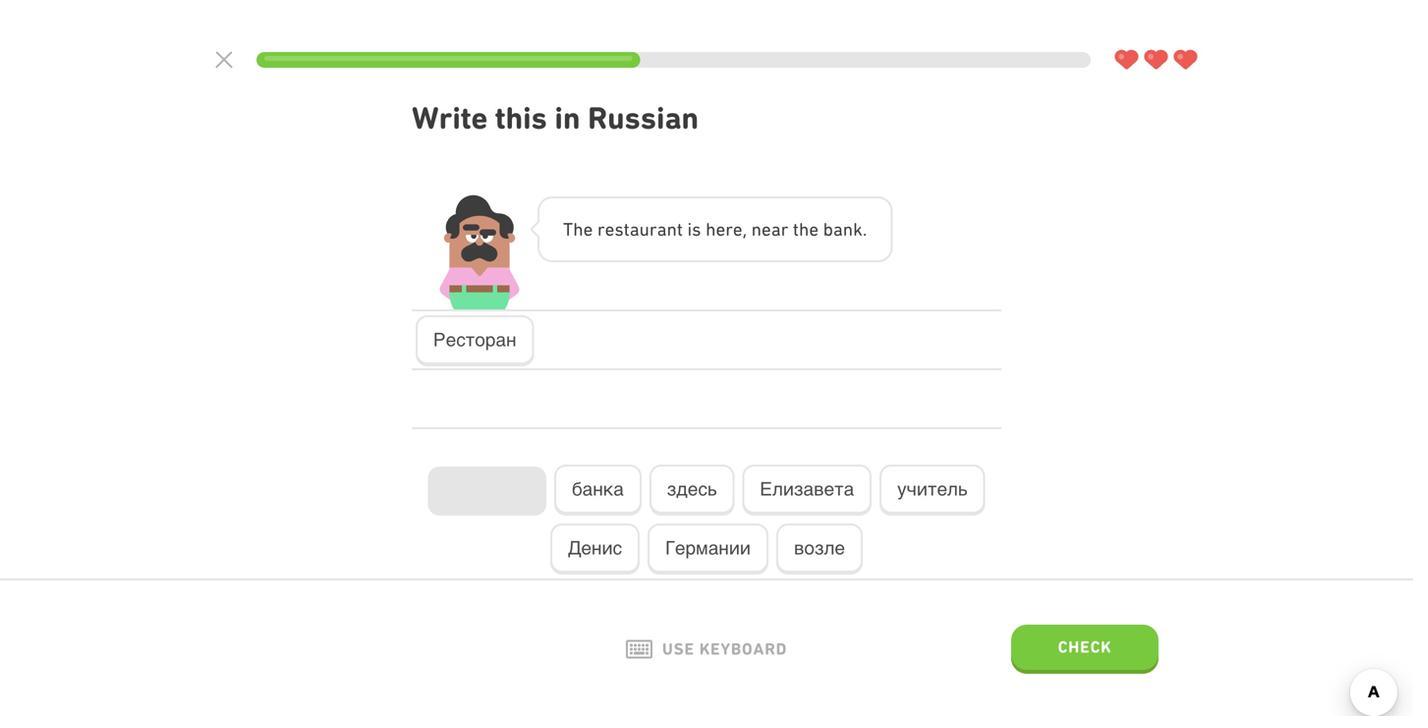 Task type: vqa. For each thing, say whether or not it's contained in the screenshot.
vera
no



Task type: describe. For each thing, give the bounding box(es) containing it.
елизавета button
[[743, 465, 872, 516]]

this
[[495, 100, 547, 136]]

3 t from the left
[[793, 219, 799, 240]]

2 a from the left
[[657, 219, 667, 240]]

2 t from the left
[[677, 219, 683, 240]]

1 s from the left
[[615, 219, 624, 240]]

russian
[[588, 100, 699, 136]]

5 e from the left
[[762, 219, 772, 240]]

елизавета
[[760, 479, 855, 500]]

4 a from the left
[[834, 219, 843, 240]]

ресторан button
[[416, 316, 534, 367]]

b a n k .
[[824, 219, 867, 240]]

check
[[1059, 638, 1112, 657]]

1 n from the left
[[667, 219, 677, 240]]

3 n from the left
[[843, 219, 854, 240]]

банка button
[[555, 465, 642, 516]]

германии button
[[648, 524, 769, 575]]

check button
[[1012, 625, 1159, 674]]

2 s from the left
[[692, 219, 702, 240]]

денис button
[[551, 524, 640, 575]]

1 t from the left
[[624, 219, 630, 240]]

возле button
[[777, 524, 863, 575]]

германии
[[666, 538, 751, 559]]

t
[[563, 219, 573, 240]]

2 e from the left
[[605, 219, 615, 240]]

write this in russian
[[412, 100, 699, 136]]

1 r from the left
[[598, 219, 605, 240]]

здесь button
[[650, 465, 735, 516]]



Task type: locate. For each thing, give the bounding box(es) containing it.
n
[[667, 219, 677, 240], [752, 219, 762, 240], [843, 219, 854, 240]]

k
[[854, 219, 863, 240]]

write
[[412, 100, 488, 136]]

h for t
[[799, 219, 810, 240]]

use keyboard
[[663, 640, 788, 659]]

0 horizontal spatial t
[[624, 219, 630, 240]]

i
[[688, 219, 692, 240]]

3 r from the left
[[726, 219, 733, 240]]

e
[[584, 219, 593, 240], [605, 219, 615, 240], [716, 219, 726, 240], [733, 219, 743, 240], [762, 219, 772, 240], [810, 219, 819, 240]]

e left b
[[810, 219, 819, 240]]

n left i
[[667, 219, 677, 240]]

2 horizontal spatial t
[[793, 219, 799, 240]]

t left u
[[624, 219, 630, 240]]

r left t h e
[[781, 219, 789, 240]]

3 a from the left
[[772, 219, 781, 240]]

учитель button
[[880, 465, 986, 516]]

u
[[640, 219, 650, 240]]

r right t
[[598, 219, 605, 240]]

1 h from the left
[[573, 219, 584, 240]]

0 horizontal spatial h
[[573, 219, 584, 240]]

a
[[630, 219, 640, 240], [657, 219, 667, 240], [772, 219, 781, 240], [834, 219, 843, 240]]

6 e from the left
[[810, 219, 819, 240]]

r left ,
[[726, 219, 733, 240]]

e right ,
[[762, 219, 772, 240]]

1 horizontal spatial n
[[752, 219, 762, 240]]

r left i
[[650, 219, 657, 240]]

use
[[663, 640, 695, 659]]

t left i
[[677, 219, 683, 240]]

e right t
[[584, 219, 593, 240]]

4 e from the left
[[733, 219, 743, 240]]

b
[[824, 219, 834, 240]]

n left .
[[843, 219, 854, 240]]

1 horizontal spatial h
[[706, 219, 716, 240]]

2 h from the left
[[706, 219, 716, 240]]

s left u
[[615, 219, 624, 240]]

h left u
[[573, 219, 584, 240]]

1 horizontal spatial s
[[692, 219, 702, 240]]

h e r e , n e a r
[[706, 219, 789, 240]]

t left b
[[793, 219, 799, 240]]

t h e
[[793, 219, 819, 240]]

s left ,
[[692, 219, 702, 240]]

keyboard
[[700, 640, 788, 659]]

0 horizontal spatial s
[[615, 219, 624, 240]]

e left u
[[605, 219, 615, 240]]

банка
[[572, 479, 624, 500]]

1 horizontal spatial t
[[677, 219, 683, 240]]

2 n from the left
[[752, 219, 762, 240]]

4 r from the left
[[781, 219, 789, 240]]

r
[[598, 219, 605, 240], [650, 219, 657, 240], [726, 219, 733, 240], [781, 219, 789, 240]]

h left b
[[799, 219, 810, 240]]

a left k
[[834, 219, 843, 240]]

n right ,
[[752, 219, 762, 240]]

.
[[863, 219, 867, 240]]

use keyboard button
[[626, 640, 788, 660]]

h
[[573, 219, 584, 240], [706, 219, 716, 240], [799, 219, 810, 240]]

e left ,
[[716, 219, 726, 240]]

a left i
[[630, 219, 640, 240]]

e right i
[[733, 219, 743, 240]]

здесь
[[667, 479, 717, 500]]

h right i
[[706, 219, 716, 240]]

2 horizontal spatial n
[[843, 219, 854, 240]]

t h e r e s t a u r a n t i s
[[563, 219, 702, 240]]

2 horizontal spatial h
[[799, 219, 810, 240]]

a left t h e
[[772, 219, 781, 240]]

a right u
[[657, 219, 667, 240]]

h for t
[[573, 219, 584, 240]]

2 r from the left
[[650, 219, 657, 240]]

t
[[624, 219, 630, 240], [677, 219, 683, 240], [793, 219, 799, 240]]

3 h from the left
[[799, 219, 810, 240]]

ресторан
[[434, 329, 517, 351]]

,
[[743, 219, 747, 240]]

возле
[[794, 538, 846, 559]]

3 e from the left
[[716, 219, 726, 240]]

in
[[555, 100, 581, 136]]

денис
[[568, 538, 622, 559]]

1 e from the left
[[584, 219, 593, 240]]

progress bar
[[257, 52, 1091, 68]]

учитель
[[898, 479, 968, 500]]

0 horizontal spatial n
[[667, 219, 677, 240]]

s
[[615, 219, 624, 240], [692, 219, 702, 240]]

1 a from the left
[[630, 219, 640, 240]]



